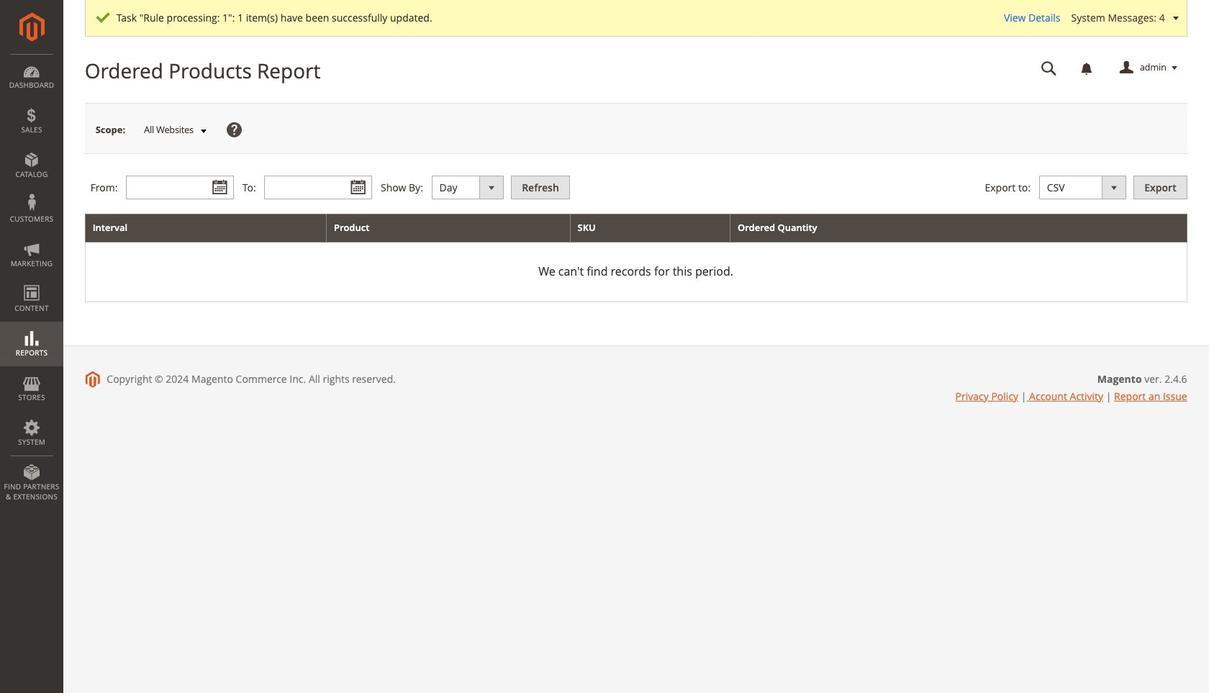 Task type: locate. For each thing, give the bounding box(es) containing it.
None text field
[[1032, 55, 1068, 81], [126, 176, 234, 200], [1032, 55, 1068, 81], [126, 176, 234, 200]]

None text field
[[265, 176, 373, 200]]

menu bar
[[0, 54, 63, 509]]



Task type: describe. For each thing, give the bounding box(es) containing it.
magento admin panel image
[[19, 12, 44, 42]]



